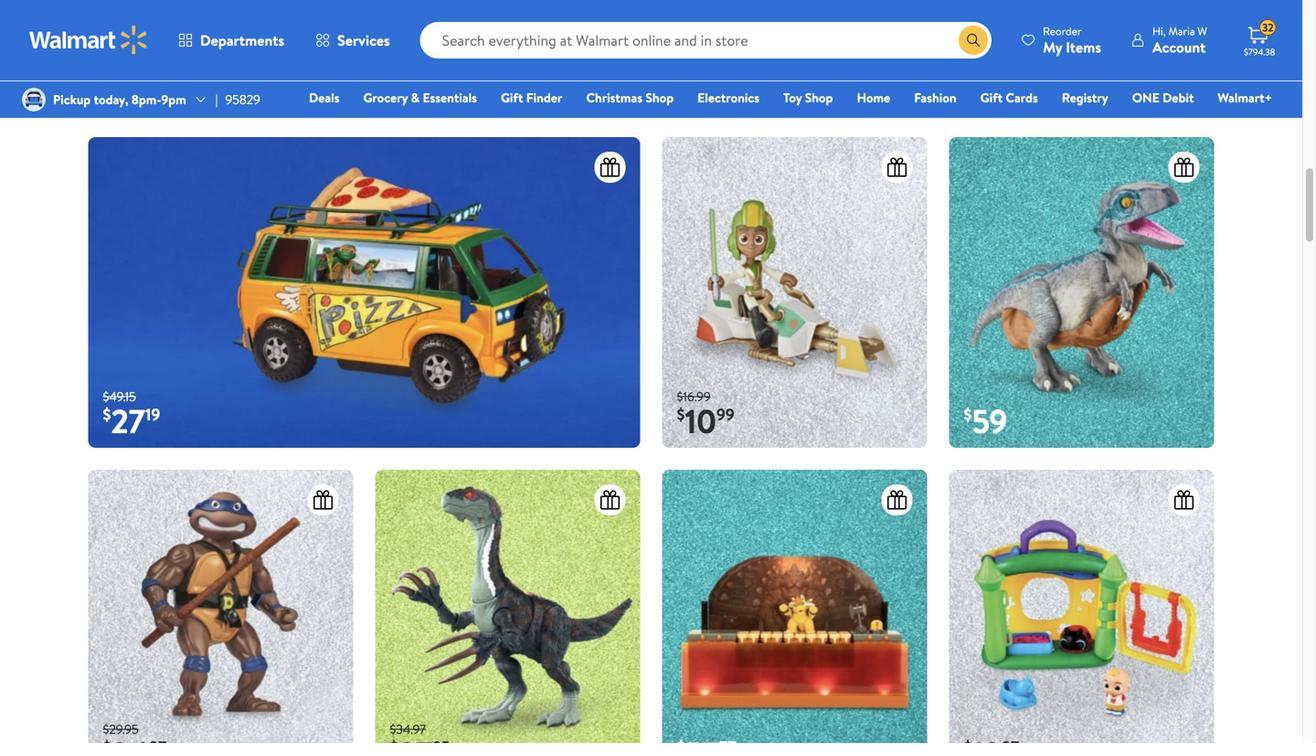 Task type: locate. For each thing, give the bounding box(es) containing it.
one
[[1132, 89, 1160, 106]]

27
[[111, 398, 145, 444]]

maria
[[1169, 23, 1195, 39]]

0 horizontal spatial 19
[[111, 65, 141, 111]]

$ inside $6.99 $ 5 94
[[390, 69, 398, 92]]

2 gift from the left
[[980, 89, 1003, 106]]

0 horizontal spatial shop
[[646, 89, 674, 106]]

electronics link
[[689, 88, 768, 107]]

shop right toy
[[805, 89, 833, 106]]

gift finder link
[[493, 88, 571, 107]]

registry
[[1062, 89, 1109, 106]]

walmart image
[[29, 26, 148, 55]]

5
[[398, 64, 416, 110]]

$ for 10
[[677, 403, 685, 426]]

finder
[[526, 89, 562, 106]]

19 left 9pm
[[111, 65, 141, 111]]

2 shop from the left
[[805, 89, 833, 106]]

$34.97 link
[[375, 470, 640, 743]]

my
[[1043, 37, 1062, 57]]

95829
[[225, 90, 260, 108]]

&
[[411, 89, 420, 106]]

$ inside $16.99 $ 10 99
[[677, 403, 685, 426]]

pickup today, 8pm-9pm
[[53, 90, 186, 108]]

0 horizontal spatial gift
[[501, 89, 523, 106]]

94
[[416, 69, 435, 92]]

w
[[1198, 23, 1208, 39]]

$49.15
[[103, 387, 136, 405]]

1 shop from the left
[[646, 89, 674, 106]]

 image
[[22, 88, 46, 112]]

Search search field
[[420, 22, 992, 59]]

19 right $49.15
[[145, 403, 160, 426]]

registry link
[[1054, 88, 1117, 107]]

1 vertical spatial 19
[[145, 403, 160, 426]]

star wars young jedi adventures kai brightstar speeder bike kids toy for boys and girls image
[[662, 137, 927, 448]]

one debit
[[1132, 89, 1194, 106]]

gift
[[501, 89, 523, 106], [980, 89, 1003, 106]]

walmart+
[[1218, 89, 1272, 106]]

reorder my items
[[1043, 23, 1102, 57]]

$6.99 $ 5 94
[[390, 54, 435, 110]]

$
[[390, 69, 398, 92], [103, 70, 111, 93], [103, 403, 111, 426], [677, 403, 685, 426], [964, 403, 972, 426]]

account
[[1153, 37, 1206, 57]]

8pm-
[[131, 90, 161, 108]]

grocery & essentials link
[[355, 88, 485, 107]]

$6.99
[[390, 54, 420, 72]]

home
[[857, 89, 891, 106]]

gift left finder
[[501, 89, 523, 106]]

$ inside "$49.15 $ 27 19"
[[103, 403, 111, 426]]

|
[[215, 90, 218, 108]]

19 inside "$49.15 $ 27 19"
[[145, 403, 160, 426]]

hi, maria w account
[[1153, 23, 1208, 57]]

jurassic world dominion dinosaur figure sound slashin therizinosaurus image
[[375, 470, 640, 743]]

jurassic world realfx baby blue - realistic dinosaur puppet toy, movements & sounds, ages 8+ image
[[949, 137, 1214, 448]]

$29.95 link
[[88, 470, 353, 743]]

9pm
[[161, 90, 186, 108]]

shop right 'christmas'
[[646, 89, 674, 106]]

59
[[972, 398, 1008, 444]]

search icon image
[[966, 33, 981, 48]]

christmas shop link
[[578, 88, 682, 107]]

1 horizontal spatial shop
[[805, 89, 833, 106]]

teenage mutant ninja turtles mutant mayhem pizza fire delivery van by playmates toys image
[[88, 137, 640, 448]]

items
[[1066, 37, 1102, 57]]

home link
[[849, 88, 899, 107]]

19
[[111, 65, 141, 111], [145, 403, 160, 426]]

debit
[[1163, 89, 1194, 106]]

services
[[337, 30, 390, 50]]

1 gift from the left
[[501, 89, 523, 106]]

1 horizontal spatial 19
[[145, 403, 160, 426]]

toy shop link
[[775, 88, 841, 107]]

0 vertical spatial 19
[[111, 65, 141, 111]]

gift left cards
[[980, 89, 1003, 106]]

shop
[[646, 89, 674, 106], [805, 89, 833, 106]]

Walmart Site-Wide search field
[[420, 22, 992, 59]]

teenage mutant ninja turtles: 12" original classic donatello giant figure by playmates toys image
[[88, 470, 353, 743]]

1 horizontal spatial gift
[[980, 89, 1003, 106]]



Task type: vqa. For each thing, say whether or not it's contained in the screenshot.
Search icon
yes



Task type: describe. For each thing, give the bounding box(es) containing it.
shop for toy shop
[[805, 89, 833, 106]]

gift for gift finder
[[501, 89, 523, 106]]

electronics
[[698, 89, 760, 106]]

departments
[[200, 30, 284, 50]]

cards
[[1006, 89, 1038, 106]]

hi,
[[1153, 23, 1166, 39]]

99
[[717, 403, 735, 426]]

$ inside $ 59
[[964, 403, 972, 426]]

departments button
[[163, 18, 300, 62]]

$ 59
[[964, 398, 1008, 444]]

gift cards
[[980, 89, 1038, 106]]

$ inside $ 19
[[103, 70, 111, 93]]

$ 19
[[103, 65, 141, 111]]

christmas shop
[[586, 89, 674, 106]]

cocomelon little play gym playset - five play areas featuring jj figure - carry & go - toys for toddlers and preschoolers image
[[949, 470, 1214, 743]]

$29.95
[[103, 720, 139, 738]]

$34.97
[[390, 720, 426, 738]]

fashion link
[[906, 88, 965, 107]]

gift cards link
[[972, 88, 1046, 107]]

essentials
[[423, 89, 477, 106]]

$49.15 $ 27 19
[[103, 387, 160, 444]]

gift for gift cards
[[980, 89, 1003, 106]]

grocery
[[363, 89, 408, 106]]

pickup
[[53, 90, 91, 108]]

$16.99
[[677, 387, 711, 405]]

toy
[[783, 89, 802, 106]]

reorder
[[1043, 23, 1082, 39]]

gift finder
[[501, 89, 562, 106]]

32
[[1263, 20, 1274, 35]]

today,
[[94, 90, 128, 108]]

| 95829
[[215, 90, 260, 108]]

$ for 27
[[103, 403, 111, 426]]

walmart+ link
[[1210, 88, 1281, 107]]

shop for christmas shop
[[646, 89, 674, 106]]

fashion
[[914, 89, 957, 106]]

one debit link
[[1124, 88, 1202, 107]]

christmas
[[586, 89, 643, 106]]

deals link
[[301, 88, 348, 107]]

$794.38
[[1244, 46, 1275, 58]]

nintendo super mario 2.5 inch deluxe bowser battle playset with bowser figure image
[[662, 470, 927, 743]]

toy shop
[[783, 89, 833, 106]]

grocery & essentials
[[363, 89, 477, 106]]

$16.99 $ 10 99
[[677, 387, 735, 444]]

services button
[[300, 18, 406, 62]]

deals
[[309, 89, 340, 106]]

10
[[685, 398, 717, 444]]

$ for 5
[[390, 69, 398, 92]]



